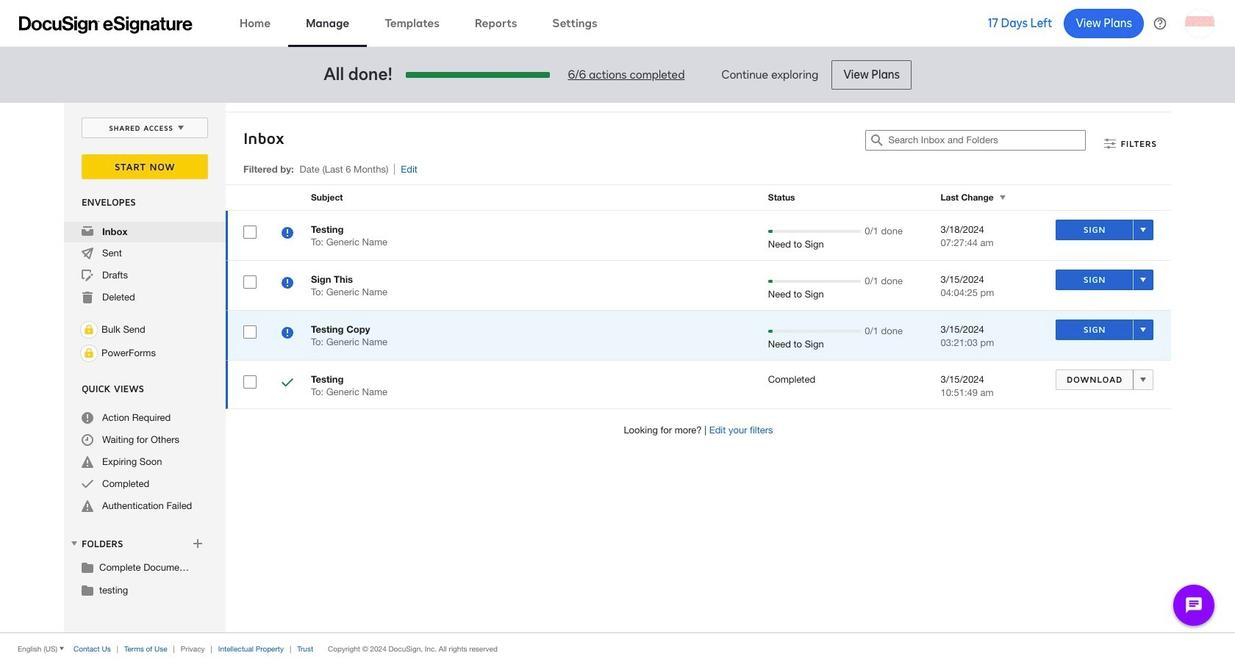 Task type: vqa. For each thing, say whether or not it's contained in the screenshot.
top Need to Sign image
yes



Task type: describe. For each thing, give the bounding box(es) containing it.
inbox image
[[82, 226, 93, 237]]

clock image
[[82, 435, 93, 446]]

sent image
[[82, 248, 93, 260]]

docusign esignature image
[[19, 16, 193, 33]]

alert image
[[82, 501, 93, 512]]

1 folder image from the top
[[82, 562, 93, 573]]

2 folder image from the top
[[82, 585, 93, 596]]

more info region
[[0, 633, 1235, 665]]

your uploaded profile image image
[[1185, 8, 1215, 38]]

need to sign image
[[282, 277, 293, 291]]

alert image
[[82, 457, 93, 468]]



Task type: locate. For each thing, give the bounding box(es) containing it.
0 vertical spatial need to sign image
[[282, 227, 293, 241]]

1 vertical spatial need to sign image
[[282, 327, 293, 341]]

Search Inbox and Folders text field
[[889, 131, 1086, 150]]

view folders image
[[68, 538, 80, 550]]

0 vertical spatial folder image
[[82, 562, 93, 573]]

folder image
[[82, 562, 93, 573], [82, 585, 93, 596]]

action required image
[[82, 412, 93, 424]]

need to sign image
[[282, 227, 293, 241], [282, 327, 293, 341]]

2 need to sign image from the top
[[282, 327, 293, 341]]

lock image
[[80, 345, 98, 362]]

1 need to sign image from the top
[[282, 227, 293, 241]]

need to sign image up completed image
[[282, 327, 293, 341]]

trash image
[[82, 292, 93, 304]]

secondary navigation region
[[64, 103, 1175, 633]]

completed image
[[82, 479, 93, 490]]

lock image
[[80, 321, 98, 339]]

completed image
[[282, 377, 293, 391]]

draft image
[[82, 270, 93, 282]]

1 vertical spatial folder image
[[82, 585, 93, 596]]

need to sign image up need to sign image
[[282, 227, 293, 241]]



